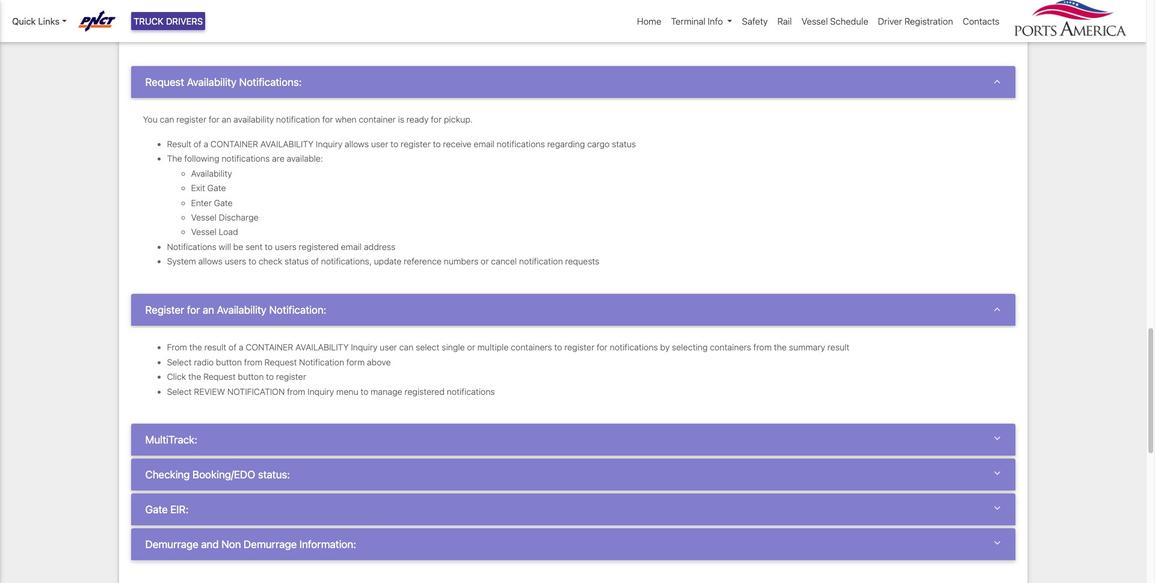 Task type: locate. For each thing, give the bounding box(es) containing it.
user down container
[[371, 139, 389, 149]]

tab list
[[131, 0, 1016, 564]]

an down request availability notifications:
[[222, 114, 231, 125]]

or right single
[[467, 343, 476, 353]]

1 horizontal spatial can
[[399, 343, 414, 353]]

vessel down enter
[[191, 213, 217, 223]]

allows down when
[[345, 139, 369, 149]]

0 vertical spatial availability
[[187, 76, 237, 88]]

2 horizontal spatial of
[[311, 257, 319, 267]]

booking/edo
[[193, 469, 256, 482]]

will left appear
[[317, 29, 329, 39]]

click inside the 'from the result of a container availability inquiry user can select single or multiple containers to register for notifications by selecting containers from the summary result select radio button from request notification form above click the request button to register select review notification from inquiry menu to manage registered notifications'
[[167, 372, 186, 382]]

for right 'register'
[[187, 304, 200, 317]]

register
[[176, 114, 207, 125], [401, 139, 431, 149], [565, 343, 595, 353], [276, 372, 306, 382]]

0 horizontal spatial notification
[[276, 114, 320, 125]]

of
[[194, 139, 202, 149], [311, 257, 319, 267], [229, 343, 237, 353]]

availability
[[261, 139, 314, 149], [296, 343, 349, 353]]

or left cancel
[[481, 257, 489, 267]]

0 vertical spatial an
[[222, 114, 231, 125]]

registered inside result of a container availability inquiry allows user to register to receive email notifications regarding cargo status the following notifications are available: availability exit gate enter gate vessel discharge vessel load notifications will be sent to users registered email address system allows users to check status of notifications, update reference numbers or cancel notification requests
[[299, 242, 339, 252]]

you can register for an availability notification for when container is ready for pickup.
[[143, 114, 473, 125]]

reference
[[404, 257, 442, 267]]

of left notifications,
[[311, 257, 319, 267]]

0 horizontal spatial registered
[[299, 242, 339, 252]]

driver
[[879, 16, 903, 26]]

checking booking/edo status: link
[[145, 469, 1002, 482]]

availability
[[187, 76, 237, 88], [191, 168, 232, 179], [217, 304, 267, 317]]

1 vertical spatial container
[[246, 343, 293, 353]]

registered up notifications,
[[299, 242, 339, 252]]

request up "you"
[[145, 76, 184, 88]]

numbers
[[444, 257, 479, 267]]

to down register for an availability notification: link
[[555, 343, 563, 353]]

2 containers from the left
[[710, 343, 752, 353]]

0 vertical spatial can
[[160, 114, 174, 125]]

of inside the 'from the result of a container availability inquiry user can select single or multiple containers to register for notifications by selecting containers from the summary result select radio button from request notification form above click the request button to register select review notification from inquiry menu to manage registered notifications'
[[229, 343, 237, 353]]

select down from on the left bottom
[[167, 357, 192, 368]]

button right radio
[[216, 357, 242, 368]]

quick links
[[12, 16, 60, 26]]

container
[[211, 139, 258, 149], [246, 343, 293, 353]]

address
[[364, 242, 396, 252]]

0 vertical spatial or
[[481, 257, 489, 267]]

1 vertical spatial registered
[[405, 387, 445, 397]]

2 vertical spatial inquiry
[[308, 387, 334, 397]]

register down ready
[[401, 139, 431, 149]]

1 vertical spatial inquiry
[[351, 343, 378, 353]]

vessel up notifications
[[191, 227, 217, 238]]

availability down container
[[187, 76, 237, 88]]

to inside click the go button to submit import container availability summary will appear
[[245, 14, 253, 24]]

available:
[[287, 154, 323, 164]]

be
[[233, 242, 243, 252]]

demurrage right non
[[244, 539, 297, 552]]

0 horizontal spatial a
[[204, 139, 208, 149]]

0 vertical spatial user
[[371, 139, 389, 149]]

request up notification
[[265, 357, 297, 368]]

click down from on the left bottom
[[167, 372, 186, 382]]

request
[[145, 76, 184, 88], [265, 357, 297, 368], [203, 372, 236, 382]]

0 vertical spatial registered
[[299, 242, 339, 252]]

0 horizontal spatial request
[[145, 76, 184, 88]]

demurrage
[[145, 539, 199, 552], [244, 539, 297, 552]]

or
[[481, 257, 489, 267], [467, 343, 476, 353]]

1 horizontal spatial notification
[[519, 257, 563, 267]]

1 horizontal spatial users
[[275, 242, 297, 252]]

0 vertical spatial click
[[167, 14, 186, 24]]

1 horizontal spatial registered
[[405, 387, 445, 397]]

register down register for an availability notification: link
[[565, 343, 595, 353]]

1 vertical spatial summary
[[790, 343, 826, 353]]

availability down submit
[[236, 29, 276, 39]]

1 vertical spatial availability
[[191, 168, 232, 179]]

button up notification
[[238, 372, 264, 382]]

single
[[442, 343, 465, 353]]

can inside the 'from the result of a container availability inquiry user can select single or multiple containers to register for notifications by selecting containers from the summary result select radio button from request notification form above click the request button to register select review notification from inquiry menu to manage registered notifications'
[[399, 343, 414, 353]]

the inside click the go button to submit import container availability summary will appear
[[188, 14, 201, 24]]

0 vertical spatial select
[[167, 357, 192, 368]]

0 vertical spatial gate
[[208, 183, 226, 193]]

0 horizontal spatial allows
[[198, 257, 223, 267]]

review
[[194, 387, 225, 397]]

1 vertical spatial availability
[[296, 343, 349, 353]]

for inside register for an availability notification: link
[[187, 304, 200, 317]]

1 vertical spatial or
[[467, 343, 476, 353]]

can right "you"
[[160, 114, 174, 125]]

0 horizontal spatial result
[[204, 343, 227, 353]]

to down the 'is'
[[391, 139, 399, 149]]

1 vertical spatial user
[[380, 343, 397, 353]]

inquiry up form at the bottom left of page
[[351, 343, 378, 353]]

1 horizontal spatial or
[[481, 257, 489, 267]]

1 horizontal spatial will
[[317, 29, 329, 39]]

status right cargo
[[612, 139, 637, 149]]

click up import
[[167, 14, 186, 24]]

will
[[317, 29, 329, 39], [219, 242, 231, 252]]

users up check
[[275, 242, 297, 252]]

vessel right the rail
[[802, 16, 829, 26]]

availability down following
[[191, 168, 232, 179]]

1 demurrage from the left
[[145, 539, 199, 552]]

1 click from the top
[[167, 14, 186, 24]]

availability inside result of a container availability inquiry allows user to register to receive email notifications regarding cargo status the following notifications are available: availability exit gate enter gate vessel discharge vessel load notifications will be sent to users registered email address system allows users to check status of notifications, update reference numbers or cancel notification requests
[[261, 139, 314, 149]]

contacts
[[963, 16, 1000, 26]]

will inside result of a container availability inquiry allows user to register to receive email notifications regarding cargo status the following notifications are available: availability exit gate enter gate vessel discharge vessel load notifications will be sent to users registered email address system allows users to check status of notifications, update reference numbers or cancel notification requests
[[219, 242, 231, 252]]

0 vertical spatial of
[[194, 139, 202, 149]]

containers right selecting
[[710, 343, 752, 353]]

status
[[612, 139, 637, 149], [285, 257, 309, 267]]

button
[[217, 14, 243, 24], [216, 357, 242, 368], [238, 372, 264, 382]]

button right the "go"
[[217, 14, 243, 24]]

inquiry inside result of a container availability inquiry allows user to register to receive email notifications regarding cargo status the following notifications are available: availability exit gate enter gate vessel discharge vessel load notifications will be sent to users registered email address system allows users to check status of notifications, update reference numbers or cancel notification requests
[[316, 139, 343, 149]]

1 vertical spatial of
[[311, 257, 319, 267]]

0 horizontal spatial will
[[219, 242, 231, 252]]

container up following
[[211, 139, 258, 149]]

container
[[359, 114, 396, 125]]

demurrage and non demurrage information:
[[145, 539, 356, 552]]

0 horizontal spatial from
[[244, 357, 263, 368]]

1 horizontal spatial from
[[287, 387, 305, 397]]

container inside the 'from the result of a container availability inquiry user can select single or multiple containers to register for notifications by selecting containers from the summary result select radio button from request notification form above click the request button to register select review notification from inquiry menu to manage registered notifications'
[[246, 343, 293, 353]]

notification
[[227, 387, 285, 397]]

register for an availability notification: link
[[145, 304, 1002, 317]]

summary
[[278, 29, 315, 39], [790, 343, 826, 353]]

0 vertical spatial request
[[145, 76, 184, 88]]

0 vertical spatial notification
[[276, 114, 320, 125]]

for left when
[[322, 114, 333, 125]]

1 vertical spatial email
[[341, 242, 362, 252]]

2 result from the left
[[828, 343, 850, 353]]

0 horizontal spatial users
[[225, 257, 246, 267]]

of down register for an availability notification: on the left bottom
[[229, 343, 237, 353]]

1 horizontal spatial summary
[[790, 343, 826, 353]]

home
[[638, 16, 662, 26]]

1 vertical spatial will
[[219, 242, 231, 252]]

1 vertical spatial an
[[203, 304, 214, 317]]

containers right multiple
[[511, 343, 553, 353]]

status:
[[258, 469, 290, 482]]

select left review
[[167, 387, 192, 397]]

2 click from the top
[[167, 372, 186, 382]]

an
[[222, 114, 231, 125], [203, 304, 214, 317]]

the
[[188, 14, 201, 24], [189, 343, 202, 353], [775, 343, 787, 353], [188, 372, 201, 382]]

2 vertical spatial from
[[287, 387, 305, 397]]

0 vertical spatial will
[[317, 29, 329, 39]]

0 vertical spatial status
[[612, 139, 637, 149]]

0 vertical spatial button
[[217, 14, 243, 24]]

user up above
[[380, 343, 397, 353]]

gate right exit
[[208, 183, 226, 193]]

1 vertical spatial button
[[216, 357, 242, 368]]

0 horizontal spatial or
[[467, 343, 476, 353]]

safety
[[743, 16, 768, 26]]

notifications,
[[321, 257, 372, 267]]

a
[[204, 139, 208, 149], [239, 343, 244, 353]]

email
[[474, 139, 495, 149], [341, 242, 362, 252]]

1 horizontal spatial demurrage
[[244, 539, 297, 552]]

a down register for an availability notification: on the left bottom
[[239, 343, 244, 353]]

0 vertical spatial container
[[211, 139, 258, 149]]

rail link
[[773, 10, 797, 33]]

1 horizontal spatial result
[[828, 343, 850, 353]]

demurrage down gate eir:
[[145, 539, 199, 552]]

2 vertical spatial request
[[203, 372, 236, 382]]

0 horizontal spatial status
[[285, 257, 309, 267]]

users down be
[[225, 257, 246, 267]]

notification
[[276, 114, 320, 125], [519, 257, 563, 267]]

availability up notification
[[296, 343, 349, 353]]

registered right "manage"
[[405, 387, 445, 397]]

eir:
[[171, 504, 189, 517]]

for down request availability notifications:
[[209, 114, 220, 125]]

0 horizontal spatial summary
[[278, 29, 315, 39]]

inquiry
[[316, 139, 343, 149], [351, 343, 378, 353], [308, 387, 334, 397]]

a inside result of a container availability inquiry allows user to register to receive email notifications regarding cargo status the following notifications are available: availability exit gate enter gate vessel discharge vessel load notifications will be sent to users registered email address system allows users to check status of notifications, update reference numbers or cancel notification requests
[[204, 139, 208, 149]]

notifications:
[[239, 76, 302, 88]]

availability inside result of a container availability inquiry allows user to register to receive email notifications regarding cargo status the following notifications are available: availability exit gate enter gate vessel discharge vessel load notifications will be sent to users registered email address system allows users to check status of notifications, update reference numbers or cancel notification requests
[[191, 168, 232, 179]]

0 vertical spatial users
[[275, 242, 297, 252]]

when
[[335, 114, 357, 125]]

to down "sent"
[[249, 257, 257, 267]]

allows down notifications
[[198, 257, 223, 267]]

is
[[398, 114, 405, 125]]

2 horizontal spatial from
[[754, 343, 772, 353]]

availability left 'notification:'
[[217, 304, 267, 317]]

availability
[[236, 29, 276, 39], [234, 114, 274, 125]]

1 vertical spatial notification
[[519, 257, 563, 267]]

information:
[[300, 539, 356, 552]]

1 vertical spatial users
[[225, 257, 246, 267]]

update
[[374, 257, 402, 267]]

cargo
[[588, 139, 610, 149]]

from
[[167, 343, 187, 353]]

0 vertical spatial availability
[[261, 139, 314, 149]]

0 vertical spatial inquiry
[[316, 139, 343, 149]]

1 horizontal spatial of
[[229, 343, 237, 353]]

register for an availability notification:
[[145, 304, 327, 317]]

register down notification
[[276, 372, 306, 382]]

by
[[661, 343, 670, 353]]

driver registration
[[879, 16, 954, 26]]

inquiry left the menu
[[308, 387, 334, 397]]

vessel
[[802, 16, 829, 26], [191, 213, 217, 223], [191, 227, 217, 238]]

1 vertical spatial allows
[[198, 257, 223, 267]]

notification up available:
[[276, 114, 320, 125]]

0 horizontal spatial demurrage
[[145, 539, 199, 552]]

to left submit
[[245, 14, 253, 24]]

container up notification
[[246, 343, 293, 353]]

request up review
[[203, 372, 236, 382]]

1 vertical spatial select
[[167, 387, 192, 397]]

terminal
[[672, 16, 706, 26]]

0 vertical spatial a
[[204, 139, 208, 149]]

1 horizontal spatial status
[[612, 139, 637, 149]]

can left 'select' at the left of page
[[399, 343, 414, 353]]

for
[[209, 114, 220, 125], [322, 114, 333, 125], [431, 114, 442, 125], [187, 304, 200, 317], [597, 343, 608, 353]]

safety link
[[738, 10, 773, 33]]

2 vertical spatial of
[[229, 343, 237, 353]]

for inside the 'from the result of a container availability inquiry user can select single or multiple containers to register for notifications by selecting containers from the summary result select radio button from request notification form above click the request button to register select review notification from inquiry menu to manage registered notifications'
[[597, 343, 608, 353]]

of up following
[[194, 139, 202, 149]]

summary inside the 'from the result of a container availability inquiry user can select single or multiple containers to register for notifications by selecting containers from the summary result select radio button from request notification form above click the request button to register select review notification from inquiry menu to manage registered notifications'
[[790, 343, 826, 353]]

will left be
[[219, 242, 231, 252]]

1 horizontal spatial an
[[222, 114, 231, 125]]

0 vertical spatial summary
[[278, 29, 315, 39]]

notifications left by
[[610, 343, 658, 353]]

1 vertical spatial click
[[167, 372, 186, 382]]

import
[[167, 29, 193, 39]]

can
[[160, 114, 174, 125], [399, 343, 414, 353]]

registered
[[299, 242, 339, 252], [405, 387, 445, 397]]

1 horizontal spatial containers
[[710, 343, 752, 353]]

availability up are
[[261, 139, 314, 149]]

for right ready
[[431, 114, 442, 125]]

enter
[[191, 198, 212, 208]]

notifications down single
[[447, 387, 495, 397]]

register inside result of a container availability inquiry allows user to register to receive email notifications regarding cargo status the following notifications are available: availability exit gate enter gate vessel discharge vessel load notifications will be sent to users registered email address system allows users to check status of notifications, update reference numbers or cancel notification requests
[[401, 139, 431, 149]]

gate left eir:
[[145, 504, 168, 517]]

ready
[[407, 114, 429, 125]]

for down register for an availability notification: link
[[597, 343, 608, 353]]

notification right cancel
[[519, 257, 563, 267]]

an right 'register'
[[203, 304, 214, 317]]

you
[[143, 114, 158, 125]]

availability down notifications:
[[234, 114, 274, 125]]

0 vertical spatial email
[[474, 139, 495, 149]]

1 vertical spatial can
[[399, 343, 414, 353]]

1 horizontal spatial allows
[[345, 139, 369, 149]]

tab list containing request availability notifications:
[[131, 0, 1016, 564]]

0 vertical spatial availability
[[236, 29, 276, 39]]

a up following
[[204, 139, 208, 149]]

email up notifications,
[[341, 242, 362, 252]]

1 horizontal spatial a
[[239, 343, 244, 353]]

2 horizontal spatial request
[[265, 357, 297, 368]]

gate up discharge
[[214, 198, 233, 208]]

inquiry up available:
[[316, 139, 343, 149]]

0 horizontal spatial containers
[[511, 343, 553, 353]]

2 vertical spatial button
[[238, 372, 264, 382]]

click inside click the go button to submit import container availability summary will appear
[[167, 14, 186, 24]]

1 vertical spatial a
[[239, 343, 244, 353]]

the
[[167, 154, 182, 164]]

1 vertical spatial status
[[285, 257, 309, 267]]

email right receive
[[474, 139, 495, 149]]

gate
[[208, 183, 226, 193], [214, 198, 233, 208], [145, 504, 168, 517]]

status right check
[[285, 257, 309, 267]]

registration
[[905, 16, 954, 26]]



Task type: vqa. For each thing, say whether or not it's contained in the screenshot.
The Safety link
yes



Task type: describe. For each thing, give the bounding box(es) containing it.
following
[[184, 154, 219, 164]]

to up notification
[[266, 372, 274, 382]]

menu
[[337, 387, 359, 397]]

system
[[167, 257, 196, 267]]

0 vertical spatial allows
[[345, 139, 369, 149]]

0 vertical spatial vessel
[[802, 16, 829, 26]]

regarding
[[548, 139, 585, 149]]

are
[[272, 154, 285, 164]]

0 horizontal spatial of
[[194, 139, 202, 149]]

notification
[[299, 357, 344, 368]]

1 result from the left
[[204, 343, 227, 353]]

summary inside click the go button to submit import container availability summary will appear
[[278, 29, 315, 39]]

appear
[[331, 29, 359, 39]]

registered inside the 'from the result of a container availability inquiry user can select single or multiple containers to register for notifications by selecting containers from the summary result select radio button from request notification form above click the request button to register select review notification from inquiry menu to manage registered notifications'
[[405, 387, 445, 397]]

truck drivers
[[134, 16, 203, 26]]

to right the menu
[[361, 387, 369, 397]]

quick links link
[[12, 14, 67, 28]]

user inside result of a container availability inquiry allows user to register to receive email notifications regarding cargo status the following notifications are available: availability exit gate enter gate vessel discharge vessel load notifications will be sent to users registered email address system allows users to check status of notifications, update reference numbers or cancel notification requests
[[371, 139, 389, 149]]

angle down image
[[995, 76, 1002, 86]]

terminal info link
[[667, 10, 738, 33]]

2 select from the top
[[167, 387, 192, 397]]

1 horizontal spatial request
[[203, 372, 236, 382]]

vessel schedule link
[[797, 10, 874, 33]]

multitrack: link
[[145, 434, 1002, 447]]

schedule
[[831, 16, 869, 26]]

2 vertical spatial availability
[[217, 304, 267, 317]]

notifications left are
[[222, 154, 270, 164]]

checking booking/edo status:
[[145, 469, 290, 482]]

radio
[[194, 357, 214, 368]]

result of a container availability inquiry allows user to register to receive email notifications regarding cargo status the following notifications are available: availability exit gate enter gate vessel discharge vessel load notifications will be sent to users registered email address system allows users to check status of notifications, update reference numbers or cancel notification requests
[[167, 139, 637, 267]]

quick
[[12, 16, 36, 26]]

cancel
[[491, 257, 517, 267]]

drivers
[[166, 16, 203, 26]]

multiple
[[478, 343, 509, 353]]

2 vertical spatial vessel
[[191, 227, 217, 238]]

info
[[708, 16, 724, 26]]

requests
[[566, 257, 600, 267]]

to left receive
[[433, 139, 441, 149]]

availability inside the 'from the result of a container availability inquiry user can select single or multiple containers to register for notifications by selecting containers from the summary result select radio button from request notification form above click the request button to register select review notification from inquiry menu to manage registered notifications'
[[296, 343, 349, 353]]

or inside the 'from the result of a container availability inquiry user can select single or multiple containers to register for notifications by selecting containers from the summary result select radio button from request notification form above click the request button to register select review notification from inquiry menu to manage registered notifications'
[[467, 343, 476, 353]]

request availability notifications:
[[145, 76, 302, 88]]

a inside the 'from the result of a container availability inquiry user can select single or multiple containers to register for notifications by selecting containers from the summary result select radio button from request notification form above click the request button to register select review notification from inquiry menu to manage registered notifications'
[[239, 343, 244, 353]]

container
[[195, 29, 233, 39]]

availability inside click the go button to submit import container availability summary will appear
[[236, 29, 276, 39]]

register up result
[[176, 114, 207, 125]]

1 containers from the left
[[511, 343, 553, 353]]

driver registration link
[[874, 10, 959, 33]]

vessel schedule
[[802, 16, 869, 26]]

receive
[[443, 139, 472, 149]]

1 vertical spatial availability
[[234, 114, 274, 125]]

from the result of a container availability inquiry user can select single or multiple containers to register for notifications by selecting containers from the summary result select radio button from request notification form above click the request button to register select review notification from inquiry menu to manage registered notifications
[[167, 343, 850, 397]]

above
[[367, 357, 391, 368]]

register
[[145, 304, 184, 317]]

container inside result of a container availability inquiry allows user to register to receive email notifications regarding cargo status the following notifications are available: availability exit gate enter gate vessel discharge vessel load notifications will be sent to users registered email address system allows users to check status of notifications, update reference numbers or cancel notification requests
[[211, 139, 258, 149]]

links
[[38, 16, 60, 26]]

0 horizontal spatial email
[[341, 242, 362, 252]]

pickup.
[[444, 114, 473, 125]]

gate eir:
[[145, 504, 189, 517]]

selecting
[[672, 343, 708, 353]]

truck
[[134, 16, 164, 26]]

terminal info
[[672, 16, 724, 26]]

1 vertical spatial gate
[[214, 198, 233, 208]]

to right "sent"
[[265, 242, 273, 252]]

check
[[259, 257, 283, 267]]

truck drivers link
[[131, 12, 205, 30]]

notification:
[[269, 304, 327, 317]]

user inside the 'from the result of a container availability inquiry user can select single or multiple containers to register for notifications by selecting containers from the summary result select radio button from request notification form above click the request button to register select review notification from inquiry menu to manage registered notifications'
[[380, 343, 397, 353]]

result
[[167, 139, 191, 149]]

1 vertical spatial vessel
[[191, 213, 217, 223]]

click the go button to submit import container availability summary will appear
[[167, 14, 359, 39]]

1 vertical spatial from
[[244, 357, 263, 368]]

select
[[416, 343, 440, 353]]

form
[[347, 357, 365, 368]]

0 vertical spatial from
[[754, 343, 772, 353]]

discharge
[[219, 213, 259, 223]]

home link
[[633, 10, 667, 33]]

or inside result of a container availability inquiry allows user to register to receive email notifications regarding cargo status the following notifications are available: availability exit gate enter gate vessel discharge vessel load notifications will be sent to users registered email address system allows users to check status of notifications, update reference numbers or cancel notification requests
[[481, 257, 489, 267]]

demurrage and non demurrage information: link
[[145, 539, 1002, 552]]

1 horizontal spatial email
[[474, 139, 495, 149]]

and
[[201, 539, 219, 552]]

0 horizontal spatial an
[[203, 304, 214, 317]]

load
[[219, 227, 238, 238]]

non
[[222, 539, 241, 552]]

multitrack:
[[145, 434, 197, 447]]

exit
[[191, 183, 205, 193]]

1 select from the top
[[167, 357, 192, 368]]

will inside click the go button to submit import container availability summary will appear
[[317, 29, 329, 39]]

button inside click the go button to submit import container availability summary will appear
[[217, 14, 243, 24]]

request availability notifications: link
[[145, 76, 1002, 89]]

manage
[[371, 387, 403, 397]]

notifications left regarding
[[497, 139, 545, 149]]

notification inside result of a container availability inquiry allows user to register to receive email notifications regarding cargo status the following notifications are available: availability exit gate enter gate vessel discharge vessel load notifications will be sent to users registered email address system allows users to check status of notifications, update reference numbers or cancel notification requests
[[519, 257, 563, 267]]

1 vertical spatial request
[[265, 357, 297, 368]]

request inside request availability notifications: link
[[145, 76, 184, 88]]

notifications
[[167, 242, 217, 252]]

contacts link
[[959, 10, 1005, 33]]

0 horizontal spatial can
[[160, 114, 174, 125]]

go
[[203, 14, 215, 24]]

2 demurrage from the left
[[244, 539, 297, 552]]

2 vertical spatial gate
[[145, 504, 168, 517]]

gate eir: link
[[145, 504, 1002, 517]]

sent
[[246, 242, 263, 252]]

rail
[[778, 16, 792, 26]]

submit
[[255, 14, 282, 24]]



